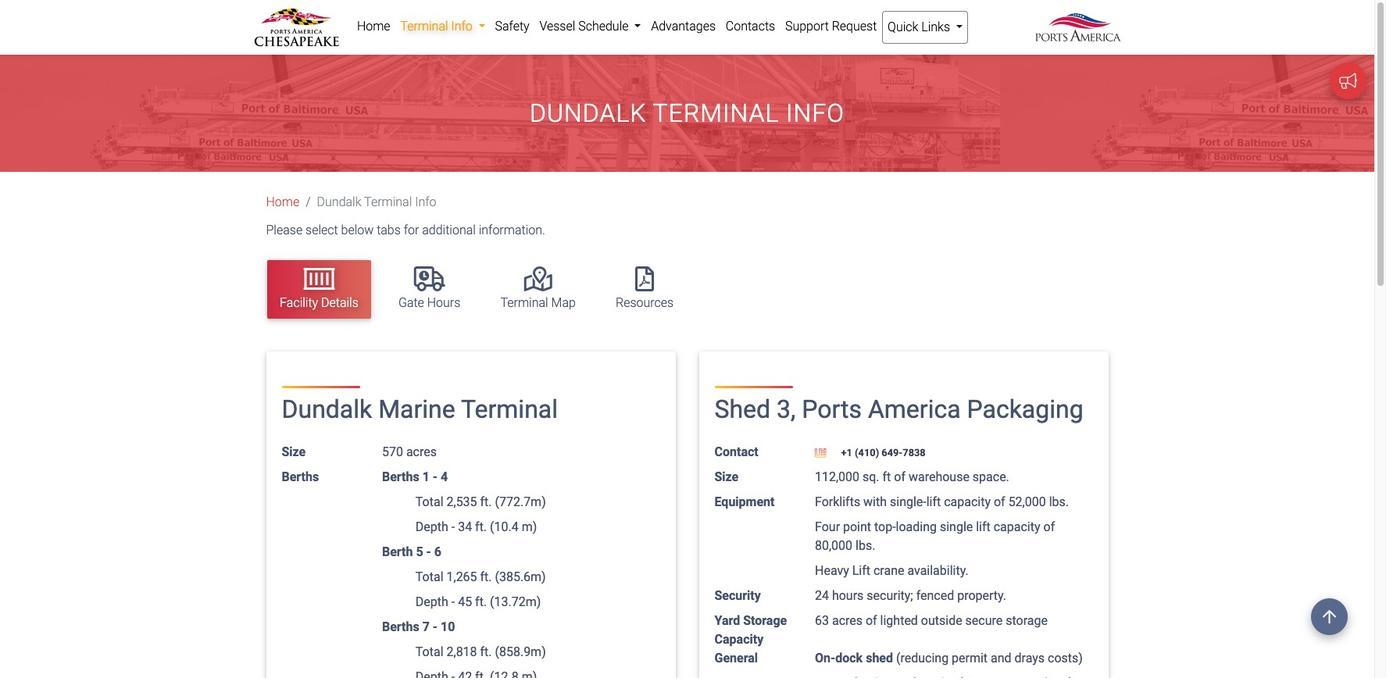 Task type: describe. For each thing, give the bounding box(es) containing it.
resources
[[616, 296, 674, 310]]

hours
[[427, 296, 461, 310]]

resources link
[[604, 260, 687, 319]]

1 vertical spatial dundalk terminal info
[[317, 195, 437, 210]]

45
[[458, 595, 472, 610]]

lift inside four point top-loading single lift capacity of 80,000 lbs.
[[977, 520, 991, 535]]

availability.
[[908, 564, 969, 579]]

total for total 1,265 ft. (385.6m)
[[416, 570, 444, 585]]

acres for 63
[[833, 614, 863, 629]]

advantages link
[[646, 11, 721, 42]]

- for 10
[[433, 620, 438, 635]]

1 horizontal spatial dundalk terminal info
[[530, 99, 845, 128]]

facility details
[[280, 296, 359, 310]]

home for topmost the home link
[[357, 19, 391, 34]]

gate hours
[[399, 296, 461, 310]]

tabs
[[377, 223, 401, 238]]

on-dock shed (reducing permit and drays costs)
[[815, 651, 1083, 666]]

shed
[[715, 394, 771, 424]]

costs)
[[1048, 651, 1083, 666]]

berths for berths 1 - 4
[[382, 470, 420, 485]]

security
[[715, 589, 761, 604]]

equipment
[[715, 495, 775, 510]]

forklifts with single-lift capacity of 52,000 lbs.
[[815, 495, 1070, 510]]

berths 1 - 4
[[382, 470, 448, 485]]

please select below tabs for additional information.
[[266, 223, 546, 238]]

(772.7m)
[[495, 495, 546, 510]]

649-
[[882, 447, 903, 459]]

facility
[[280, 296, 318, 310]]

storage
[[744, 614, 787, 629]]

warehouse
[[909, 470, 970, 485]]

ft
[[883, 470, 892, 485]]

of left lighted
[[866, 614, 878, 629]]

details
[[321, 296, 359, 310]]

heavy
[[815, 564, 850, 579]]

ft. right 45
[[475, 595, 487, 610]]

total 1,265 ft. (385.6m)
[[416, 570, 546, 585]]

contacts link
[[721, 11, 781, 42]]

(reducing
[[897, 651, 949, 666]]

safety
[[495, 19, 530, 34]]

yard storage capacity
[[715, 614, 787, 647]]

terminal map
[[501, 296, 576, 310]]

52,000
[[1009, 495, 1047, 510]]

2 vertical spatial info
[[415, 195, 437, 210]]

crane
[[874, 564, 905, 579]]

hours
[[833, 589, 864, 604]]

63
[[815, 614, 829, 629]]

dock
[[836, 651, 863, 666]]

63 acres of lighted outside secure storage
[[815, 614, 1048, 629]]

0 horizontal spatial home link
[[266, 195, 300, 210]]

facility details link
[[267, 260, 371, 319]]

depth - 45 ft. (13.72m)
[[416, 595, 541, 610]]

total for total 2,818 ft. (858.9m)
[[416, 645, 444, 660]]

berths for berths
[[282, 470, 319, 485]]

of down space.
[[994, 495, 1006, 510]]

support request
[[786, 19, 877, 34]]

+1 (410) 649-7838
[[839, 447, 926, 459]]

safety link
[[490, 11, 535, 42]]

berth 5 - 6
[[382, 545, 442, 560]]

four
[[815, 520, 840, 535]]

berths for berths 7 - 10
[[382, 620, 420, 635]]

single-
[[890, 495, 927, 510]]

map
[[552, 296, 576, 310]]

contact
[[715, 445, 759, 460]]

storage
[[1006, 614, 1048, 629]]

lbs. inside four point top-loading single lift capacity of 80,000 lbs.
[[856, 539, 876, 554]]

24
[[815, 589, 829, 604]]

secure
[[966, 614, 1003, 629]]

0 vertical spatial lbs.
[[1050, 495, 1070, 510]]

forklifts
[[815, 495, 861, 510]]

1 horizontal spatial info
[[451, 19, 473, 34]]

quick links link
[[882, 11, 969, 44]]

vessel schedule
[[540, 19, 632, 34]]

(858.9m)
[[495, 645, 546, 660]]

space.
[[973, 470, 1010, 485]]

- for 4
[[433, 470, 438, 485]]

dundalk for dundalk marine terminal
[[282, 394, 372, 424]]

m)
[[522, 520, 537, 535]]

of inside four point top-loading single lift capacity of 80,000 lbs.
[[1044, 520, 1056, 535]]

four point top-loading single lift capacity of 80,000 lbs.
[[815, 520, 1056, 554]]

quick
[[888, 20, 919, 34]]

capacity
[[715, 632, 764, 647]]

ports
[[802, 394, 862, 424]]

home for the leftmost the home link
[[266, 195, 300, 210]]

total for total 2,535 ft. (772.7m)
[[416, 495, 444, 510]]

point
[[844, 520, 872, 535]]

570
[[382, 445, 403, 460]]

permit
[[952, 651, 988, 666]]

advantages
[[651, 19, 716, 34]]

quick links
[[888, 20, 954, 34]]

1,265
[[447, 570, 477, 585]]

go to top image
[[1312, 599, 1349, 636]]

please
[[266, 223, 303, 238]]

fenced
[[917, 589, 955, 604]]



Task type: locate. For each thing, give the bounding box(es) containing it.
support request link
[[781, 11, 882, 42]]

0 horizontal spatial dundalk terminal info
[[317, 195, 437, 210]]

0 vertical spatial dundalk terminal info
[[530, 99, 845, 128]]

support
[[786, 19, 829, 34]]

0 vertical spatial capacity
[[945, 495, 991, 510]]

1 vertical spatial lift
[[977, 520, 991, 535]]

0 vertical spatial depth
[[416, 520, 449, 535]]

shed 3, ports america packaging
[[715, 394, 1084, 424]]

0 vertical spatial info
[[451, 19, 473, 34]]

1 horizontal spatial size
[[715, 470, 739, 485]]

depth
[[416, 520, 449, 535], [416, 595, 449, 610]]

terminal info
[[401, 19, 476, 34]]

1 horizontal spatial lbs.
[[1050, 495, 1070, 510]]

capacity inside four point top-loading single lift capacity of 80,000 lbs.
[[994, 520, 1041, 535]]

ft. right 1,265
[[480, 570, 492, 585]]

for
[[404, 223, 419, 238]]

contacts
[[726, 19, 776, 34]]

additional
[[422, 223, 476, 238]]

2 depth from the top
[[416, 595, 449, 610]]

gate hours link
[[386, 260, 473, 319]]

packaging
[[967, 394, 1084, 424]]

-
[[433, 470, 438, 485], [452, 520, 455, 535], [427, 545, 431, 560], [452, 595, 455, 610], [433, 620, 438, 635]]

terminal info link
[[396, 11, 490, 42]]

information.
[[479, 223, 546, 238]]

24 hours security; fenced property.
[[815, 589, 1007, 604]]

2 vertical spatial total
[[416, 645, 444, 660]]

tab list
[[260, 253, 1122, 326]]

0 vertical spatial dundalk
[[530, 99, 647, 128]]

- left 45
[[452, 595, 455, 610]]

total 2,818 ft. (858.9m)
[[416, 645, 546, 660]]

dundalk for dundalk terminal info
[[317, 195, 362, 210]]

0 vertical spatial lift
[[927, 495, 942, 510]]

2,818
[[447, 645, 477, 660]]

general
[[715, 651, 758, 666]]

0 horizontal spatial lbs.
[[856, 539, 876, 554]]

+1
[[842, 447, 853, 459]]

lbs. down point at bottom right
[[856, 539, 876, 554]]

depth up 7
[[416, 595, 449, 610]]

34
[[458, 520, 472, 535]]

america
[[869, 394, 961, 424]]

drays
[[1015, 651, 1045, 666]]

1 vertical spatial size
[[715, 470, 739, 485]]

schedule
[[579, 19, 629, 34]]

1 vertical spatial info
[[787, 99, 845, 128]]

- left 4
[[433, 470, 438, 485]]

1 vertical spatial acres
[[833, 614, 863, 629]]

lbs. right 52,000
[[1050, 495, 1070, 510]]

lift right single on the right of the page
[[977, 520, 991, 535]]

lift
[[927, 495, 942, 510], [977, 520, 991, 535]]

+1 (410) 649-7838 link
[[815, 447, 926, 459]]

terminal map link
[[488, 260, 589, 319]]

2 total from the top
[[416, 570, 444, 585]]

- left 34
[[452, 520, 455, 535]]

10
[[441, 620, 455, 635]]

info
[[451, 19, 473, 34], [787, 99, 845, 128], [415, 195, 437, 210]]

heavy lift crane availability.
[[815, 564, 969, 579]]

acres
[[406, 445, 437, 460], [833, 614, 863, 629]]

vessel schedule link
[[535, 11, 646, 42]]

ft. right 2,535
[[480, 495, 492, 510]]

single
[[941, 520, 974, 535]]

home
[[357, 19, 391, 34], [266, 195, 300, 210]]

marine
[[379, 394, 456, 424]]

berth
[[382, 545, 413, 560]]

berths
[[282, 470, 319, 485], [382, 470, 420, 485], [382, 620, 420, 635]]

acres for 570
[[406, 445, 437, 460]]

1 vertical spatial lbs.
[[856, 539, 876, 554]]

ft. right 34
[[475, 520, 487, 535]]

and
[[991, 651, 1012, 666]]

depth for depth - 45 ft. (13.72m)
[[416, 595, 449, 610]]

0 horizontal spatial home
[[266, 195, 300, 210]]

2,535
[[447, 495, 477, 510]]

570 acres
[[382, 445, 437, 460]]

of down 52,000
[[1044, 520, 1056, 535]]

depth - 34 ft. (10.4 m)
[[416, 520, 537, 535]]

yard
[[715, 614, 741, 629]]

ft. for 2,535
[[480, 495, 492, 510]]

0 horizontal spatial lift
[[927, 495, 942, 510]]

home up please
[[266, 195, 300, 210]]

1 vertical spatial total
[[416, 570, 444, 585]]

0 horizontal spatial info
[[415, 195, 437, 210]]

ft. right 2,818
[[480, 645, 492, 660]]

(385.6m)
[[495, 570, 546, 585]]

0 vertical spatial home
[[357, 19, 391, 34]]

(410)
[[855, 447, 880, 459]]

0 vertical spatial size
[[282, 445, 306, 460]]

0 horizontal spatial size
[[282, 445, 306, 460]]

1 vertical spatial dundalk
[[317, 195, 362, 210]]

depth up the "6"
[[416, 520, 449, 535]]

0 vertical spatial home link
[[352, 11, 396, 42]]

lbs.
[[1050, 495, 1070, 510], [856, 539, 876, 554]]

1 vertical spatial depth
[[416, 595, 449, 610]]

- for 6
[[427, 545, 431, 560]]

terminal
[[401, 19, 448, 34], [653, 99, 780, 128], [364, 195, 412, 210], [501, 296, 549, 310], [461, 394, 558, 424]]

phone office image
[[815, 449, 839, 459]]

ft. for 1,265
[[480, 570, 492, 585]]

4
[[441, 470, 448, 485]]

property.
[[958, 589, 1007, 604]]

1 horizontal spatial home link
[[352, 11, 396, 42]]

vessel
[[540, 19, 576, 34]]

- right 7
[[433, 620, 438, 635]]

home left terminal info
[[357, 19, 391, 34]]

112,000
[[815, 470, 860, 485]]

request
[[832, 19, 877, 34]]

capacity up single on the right of the page
[[945, 495, 991, 510]]

berths 7 - 10
[[382, 620, 455, 635]]

(13.72m)
[[490, 595, 541, 610]]

1 vertical spatial capacity
[[994, 520, 1041, 535]]

dundalk
[[530, 99, 647, 128], [317, 195, 362, 210], [282, 394, 372, 424]]

0 horizontal spatial acres
[[406, 445, 437, 460]]

security;
[[867, 589, 914, 604]]

acres up "1"
[[406, 445, 437, 460]]

2 horizontal spatial info
[[787, 99, 845, 128]]

1 horizontal spatial lift
[[977, 520, 991, 535]]

depth for depth - 34 ft. (10.4 m)
[[416, 520, 449, 535]]

gate
[[399, 296, 424, 310]]

80,000
[[815, 539, 853, 554]]

6
[[435, 545, 442, 560]]

1 horizontal spatial home
[[357, 19, 391, 34]]

112,000 sq. ft of warehouse space.
[[815, 470, 1010, 485]]

5
[[416, 545, 423, 560]]

1 depth from the top
[[416, 520, 449, 535]]

3 total from the top
[[416, 645, 444, 660]]

0 vertical spatial acres
[[406, 445, 437, 460]]

home link left terminal info
[[352, 11, 396, 42]]

total down "1"
[[416, 495, 444, 510]]

below
[[341, 223, 374, 238]]

1 horizontal spatial capacity
[[994, 520, 1041, 535]]

7
[[423, 620, 430, 635]]

lighted
[[881, 614, 919, 629]]

capacity down 52,000
[[994, 520, 1041, 535]]

total down 7
[[416, 645, 444, 660]]

shed
[[866, 651, 894, 666]]

3,
[[777, 394, 796, 424]]

1 vertical spatial home
[[266, 195, 300, 210]]

1 vertical spatial home link
[[266, 195, 300, 210]]

terminal inside tab list
[[501, 296, 549, 310]]

home link up please
[[266, 195, 300, 210]]

0 vertical spatial total
[[416, 495, 444, 510]]

lift down warehouse
[[927, 495, 942, 510]]

total down the "6"
[[416, 570, 444, 585]]

acres down 'hours'
[[833, 614, 863, 629]]

1 horizontal spatial acres
[[833, 614, 863, 629]]

ft. for 2,818
[[480, 645, 492, 660]]

lift
[[853, 564, 871, 579]]

dundalk terminal info
[[530, 99, 845, 128], [317, 195, 437, 210]]

tab list containing facility details
[[260, 253, 1122, 326]]

- left the "6"
[[427, 545, 431, 560]]

1 total from the top
[[416, 495, 444, 510]]

7838
[[903, 447, 926, 459]]

2 vertical spatial dundalk
[[282, 394, 372, 424]]

0 horizontal spatial capacity
[[945, 495, 991, 510]]

of right 'ft'
[[895, 470, 906, 485]]



Task type: vqa. For each thing, say whether or not it's contained in the screenshot.
Equipment
yes



